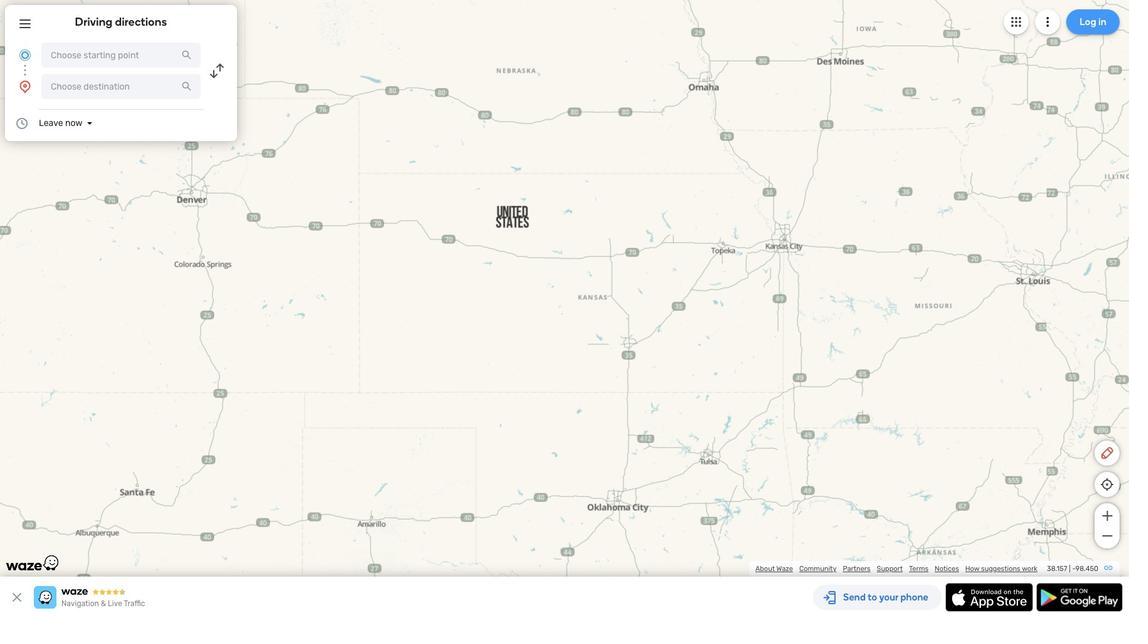 Task type: vqa. For each thing, say whether or not it's contained in the screenshot.
USA
no



Task type: locate. For each thing, give the bounding box(es) containing it.
terms link
[[910, 565, 929, 573]]

leave now
[[39, 118, 82, 129]]

zoom out image
[[1100, 529, 1116, 544]]

&
[[101, 600, 106, 609]]

community link
[[800, 565, 837, 573]]

terms
[[910, 565, 929, 573]]

-
[[1073, 565, 1076, 573]]

pencil image
[[1100, 446, 1115, 461]]

navigation
[[61, 600, 99, 609]]

partners link
[[843, 565, 871, 573]]

directions
[[115, 15, 167, 29]]

zoom in image
[[1100, 509, 1116, 524]]

how
[[966, 565, 980, 573]]

current location image
[[18, 48, 33, 63]]

partners
[[843, 565, 871, 573]]

Choose starting point text field
[[41, 43, 201, 68]]

Choose destination text field
[[41, 74, 201, 99]]

now
[[65, 118, 82, 129]]

98.450
[[1076, 565, 1099, 573]]

notices link
[[935, 565, 960, 573]]

work
[[1023, 565, 1038, 573]]

38.157 | -98.450
[[1048, 565, 1099, 573]]

suggestions
[[982, 565, 1021, 573]]

live
[[108, 600, 122, 609]]

support link
[[877, 565, 903, 573]]

38.157
[[1048, 565, 1068, 573]]



Task type: describe. For each thing, give the bounding box(es) containing it.
driving
[[75, 15, 113, 29]]

|
[[1070, 565, 1071, 573]]

community
[[800, 565, 837, 573]]

support
[[877, 565, 903, 573]]

driving directions
[[75, 15, 167, 29]]

leave
[[39, 118, 63, 129]]

notices
[[935, 565, 960, 573]]

location image
[[18, 79, 33, 94]]

about
[[756, 565, 775, 573]]

about waze link
[[756, 565, 794, 573]]

traffic
[[124, 600, 145, 609]]

how suggestions work link
[[966, 565, 1038, 573]]

link image
[[1104, 563, 1114, 573]]

x image
[[9, 590, 24, 605]]

about waze community partners support terms notices how suggestions work
[[756, 565, 1038, 573]]

clock image
[[14, 116, 29, 131]]

waze
[[777, 565, 794, 573]]

navigation & live traffic
[[61, 600, 145, 609]]



